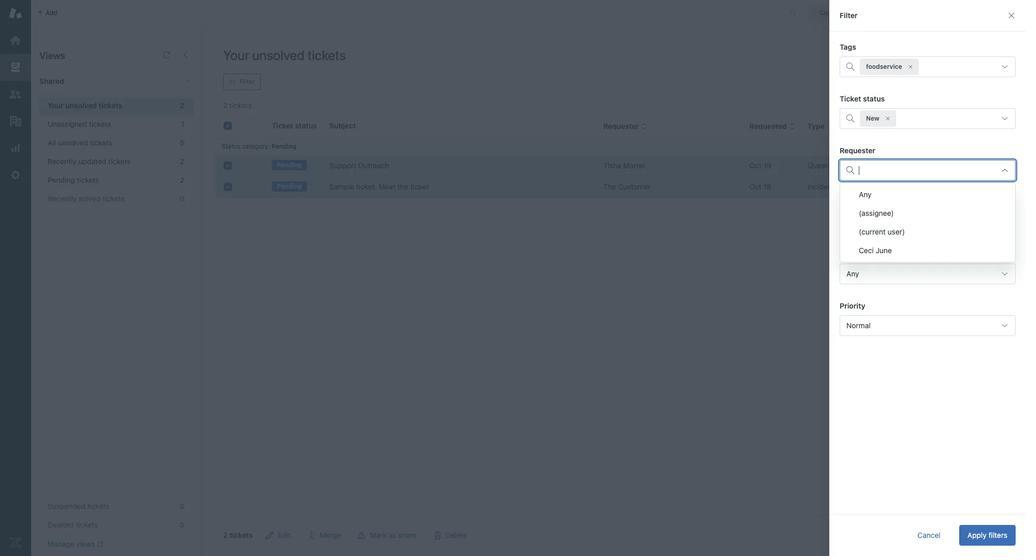 Task type: vqa. For each thing, say whether or not it's contained in the screenshot.
Ticket status field
no



Task type: describe. For each thing, give the bounding box(es) containing it.
customers image
[[9, 88, 22, 101]]

conversations
[[820, 9, 861, 16]]

18
[[764, 182, 772, 191]]

manage
[[48, 540, 74, 548]]

edit button
[[257, 525, 299, 546]]

(opens in a new tab) image
[[95, 541, 103, 548]]

0 for deleted tickets
[[180, 520, 184, 529]]

recently updated tickets
[[48, 157, 130, 166]]

apply filters button
[[960, 525, 1016, 546]]

morrel
[[623, 161, 645, 170]]

collapse views pane image
[[181, 51, 190, 59]]

2 tickets
[[223, 531, 253, 540]]

sample ticket: meet the ticket
[[329, 182, 429, 191]]

type inside filter dialog
[[840, 250, 857, 258]]

requester inside button
[[603, 122, 639, 131]]

recently for recently updated tickets
[[48, 157, 77, 166]]

sample ticket: meet the ticket link
[[329, 182, 429, 192]]

low for question
[[912, 161, 925, 170]]

status
[[222, 142, 240, 150]]

low for incident
[[912, 182, 925, 191]]

filter dialog
[[830, 0, 1026, 556]]

cancel inside filter dialog
[[918, 531, 941, 540]]

ceci
[[859, 246, 874, 255]]

incident
[[808, 182, 835, 191]]

remove image for ticket status
[[885, 115, 891, 122]]

2 cancel button from the left
[[966, 525, 1006, 546]]

recently for recently solved tickets
[[48, 194, 77, 203]]

date
[[871, 198, 886, 207]]

type button
[[808, 122, 833, 131]]

remove image for tags
[[908, 64, 914, 70]]

2 for pending tickets
[[180, 176, 184, 184]]

the
[[603, 182, 616, 191]]

the customer
[[603, 182, 651, 191]]

ticket:
[[356, 182, 377, 191]]

sample
[[329, 182, 354, 191]]

edit
[[278, 531, 291, 540]]

main element
[[0, 0, 31, 556]]

apply
[[968, 531, 987, 540]]

oct 19
[[750, 161, 772, 170]]

now showing 2 tickets region
[[202, 111, 1026, 556]]

filter inside "button"
[[240, 78, 255, 85]]

ticket status
[[840, 94, 885, 103]]

user)
[[888, 227, 905, 236]]

requester element
[[840, 160, 1016, 181]]

shared button
[[31, 66, 174, 97]]

question
[[808, 161, 838, 170]]

mark
[[370, 531, 387, 540]]

type inside type button
[[808, 122, 825, 131]]

status
[[863, 94, 885, 103]]

1 vertical spatial your unsolved tickets
[[48, 101, 122, 110]]

priority inside button
[[912, 122, 937, 131]]

as
[[389, 531, 396, 540]]

2 inside now showing 2 tickets region
[[223, 531, 228, 540]]

status category: pending
[[222, 142, 297, 150]]

new
[[866, 114, 880, 122]]

0 vertical spatial your unsolved tickets
[[223, 47, 346, 63]]

customer
[[618, 182, 651, 191]]

get started image
[[9, 34, 22, 47]]

oct 18
[[750, 182, 772, 191]]

0 vertical spatial your
[[223, 47, 249, 63]]

pending tickets
[[48, 176, 99, 184]]

tags
[[840, 42, 856, 51]]

shared
[[39, 77, 64, 85]]

normal
[[847, 321, 871, 330]]

Any field
[[840, 264, 1016, 284]]

delete
[[446, 531, 467, 540]]

views
[[39, 50, 65, 61]]

recently solved tickets
[[48, 194, 125, 203]]

cancel inside now showing 2 tickets region
[[974, 531, 997, 540]]

june
[[876, 246, 892, 255]]

ticket status element
[[840, 108, 1016, 129]]

unsolved for 5
[[58, 138, 88, 147]]

0 for suspended tickets
[[180, 502, 184, 511]]

any for any "field"
[[847, 269, 859, 278]]

ticket
[[411, 182, 429, 191]]

requested
[[750, 122, 787, 131]]

unassigned tickets
[[48, 120, 111, 128]]

deleted tickets
[[48, 520, 98, 529]]

filter inside dialog
[[840, 11, 858, 20]]

outreach
[[358, 161, 389, 170]]

0 vertical spatial unsolved
[[252, 47, 305, 63]]

manage views link
[[48, 540, 103, 549]]

close drawer image
[[1008, 11, 1016, 20]]

subject
[[329, 121, 356, 130]]



Task type: locate. For each thing, give the bounding box(es) containing it.
shared heading
[[31, 66, 202, 97]]

views image
[[9, 61, 22, 74]]

0 vertical spatial low
[[912, 161, 925, 170]]

0 vertical spatial type
[[808, 122, 825, 131]]

1 cancel button from the left
[[910, 525, 949, 546]]

1 low from the top
[[912, 161, 925, 170]]

3 0 from the top
[[180, 520, 184, 529]]

(assignee)
[[859, 209, 894, 218]]

unsolved up the filter "button"
[[252, 47, 305, 63]]

reporting image
[[9, 141, 22, 155]]

1
[[181, 120, 184, 128]]

delete button
[[425, 525, 476, 546]]

1 horizontal spatial filter
[[840, 11, 858, 20]]

any
[[859, 190, 872, 199], [847, 269, 859, 278]]

admin image
[[9, 168, 22, 182]]

requester down 'new'
[[840, 146, 876, 155]]

your up the unassigned at top
[[48, 101, 64, 110]]

foodservice option
[[860, 59, 919, 75]]

2 row from the top
[[215, 176, 1019, 198]]

2 low from the top
[[912, 182, 925, 191]]

oct for oct 19
[[750, 161, 762, 170]]

priority inside filter dialog
[[840, 301, 866, 310]]

remove image inside foodservice option
[[908, 64, 914, 70]]

0 horizontal spatial priority
[[840, 301, 866, 310]]

row
[[215, 155, 1019, 176], [215, 176, 1019, 198]]

1 vertical spatial recently
[[48, 194, 77, 203]]

conversations button
[[808, 4, 885, 21]]

type
[[808, 122, 825, 131], [840, 250, 857, 258]]

all
[[48, 138, 56, 147]]

1 vertical spatial priority
[[840, 301, 866, 310]]

1 horizontal spatial type
[[840, 250, 857, 258]]

recently
[[48, 157, 77, 166], [48, 194, 77, 203]]

1 row from the top
[[215, 155, 1019, 176]]

any down "ceci"
[[847, 269, 859, 278]]

row containing support outreach
[[215, 155, 1019, 176]]

suspended
[[48, 502, 85, 511]]

(current user)
[[859, 227, 905, 236]]

row up the
[[215, 155, 1019, 176]]

row down tisha
[[215, 176, 1019, 198]]

zendesk support image
[[9, 7, 22, 20]]

2
[[180, 101, 184, 110], [180, 157, 184, 166], [180, 176, 184, 184], [223, 531, 228, 540]]

remove image inside new option
[[885, 115, 891, 122]]

solved
[[79, 194, 100, 203]]

request date
[[840, 198, 886, 207]]

1 vertical spatial low
[[912, 182, 925, 191]]

0 horizontal spatial cancel button
[[910, 525, 949, 546]]

unsolved up unassigned tickets
[[65, 101, 97, 110]]

None field
[[840, 212, 1016, 233]]

meet
[[379, 182, 396, 191]]

requester button
[[603, 122, 648, 131]]

deleted
[[48, 520, 74, 529]]

Requester field
[[859, 166, 997, 175]]

0 horizontal spatial your
[[48, 101, 64, 110]]

0
[[180, 194, 184, 203], [180, 502, 184, 511], [180, 520, 184, 529]]

2 vertical spatial unsolved
[[58, 138, 88, 147]]

support
[[329, 161, 356, 170]]

1 vertical spatial 0
[[180, 502, 184, 511]]

0 horizontal spatial cancel
[[918, 531, 941, 540]]

1 vertical spatial type
[[840, 250, 857, 258]]

unsolved down the unassigned at top
[[58, 138, 88, 147]]

0 horizontal spatial your unsolved tickets
[[48, 101, 122, 110]]

oct left 18
[[750, 182, 762, 191]]

your up the filter "button"
[[223, 47, 249, 63]]

oct left 19
[[750, 161, 762, 170]]

request
[[840, 198, 869, 207]]

any inside requester list box
[[859, 190, 872, 199]]

ticket
[[840, 94, 861, 103]]

manage views
[[48, 540, 95, 548]]

1 vertical spatial oct
[[750, 182, 762, 191]]

filter
[[840, 11, 858, 20], [240, 78, 255, 85]]

1 horizontal spatial your
[[223, 47, 249, 63]]

mark as spam
[[370, 531, 417, 540]]

ceci june
[[859, 246, 892, 255]]

support outreach
[[329, 161, 389, 170]]

merge button
[[299, 525, 349, 546]]

your unsolved tickets up the filter "button"
[[223, 47, 346, 63]]

priority up requester field
[[912, 122, 937, 131]]

any for requester list box
[[859, 190, 872, 199]]

your unsolved tickets
[[223, 47, 346, 63], [48, 101, 122, 110]]

pending
[[272, 142, 297, 150], [277, 161, 302, 169], [48, 176, 75, 184], [277, 182, 302, 190]]

requester list box
[[840, 183, 1016, 263]]

Normal field
[[840, 315, 1016, 336]]

unassigned
[[48, 120, 87, 128]]

row containing sample ticket: meet the ticket
[[215, 176, 1019, 198]]

1 0 from the top
[[180, 194, 184, 203]]

your unsolved tickets up unassigned tickets
[[48, 101, 122, 110]]

merge
[[320, 531, 341, 540]]

(current
[[859, 227, 886, 236]]

1 horizontal spatial cancel
[[974, 531, 997, 540]]

tags element
[[840, 56, 1016, 77]]

suspended tickets
[[48, 502, 110, 511]]

0 vertical spatial recently
[[48, 157, 77, 166]]

recently down all
[[48, 157, 77, 166]]

2 oct from the top
[[750, 182, 762, 191]]

unsolved
[[252, 47, 305, 63], [65, 101, 97, 110], [58, 138, 88, 147]]

1 vertical spatial requester
[[840, 146, 876, 155]]

0 vertical spatial oct
[[750, 161, 762, 170]]

2 for your unsolved tickets
[[180, 101, 184, 110]]

tickets
[[308, 47, 346, 63], [99, 101, 122, 110], [89, 120, 111, 128], [90, 138, 112, 147], [108, 157, 130, 166], [77, 176, 99, 184], [102, 194, 125, 203], [87, 502, 110, 511], [76, 520, 98, 529], [230, 531, 253, 540]]

1 vertical spatial remove image
[[885, 115, 891, 122]]

apply filters
[[968, 531, 1008, 540]]

unsolved for 2
[[65, 101, 97, 110]]

requested button
[[750, 122, 795, 131]]

1 vertical spatial unsolved
[[65, 101, 97, 110]]

1 horizontal spatial requester
[[840, 146, 876, 155]]

1 horizontal spatial your unsolved tickets
[[223, 47, 346, 63]]

organizations image
[[9, 114, 22, 128]]

2 cancel from the left
[[974, 531, 997, 540]]

1 vertical spatial filter
[[240, 78, 255, 85]]

low down "requester" element at the top right of page
[[912, 182, 925, 191]]

0 vertical spatial priority
[[912, 122, 937, 131]]

0 horizontal spatial remove image
[[885, 115, 891, 122]]

category:
[[242, 142, 270, 150]]

0 vertical spatial any
[[859, 190, 872, 199]]

support outreach link
[[329, 161, 389, 171]]

updated
[[79, 157, 106, 166]]

requester up tisha morrel
[[603, 122, 639, 131]]

0 vertical spatial filter
[[840, 11, 858, 20]]

none field inside filter dialog
[[840, 212, 1016, 233]]

requester inside filter dialog
[[840, 146, 876, 155]]

low
[[912, 161, 925, 170], [912, 182, 925, 191]]

1 horizontal spatial cancel button
[[966, 525, 1006, 546]]

tisha
[[603, 161, 621, 170]]

refresh views pane image
[[163, 51, 171, 59]]

priority button
[[912, 122, 946, 131]]

0 for recently solved tickets
[[180, 194, 184, 203]]

1 vertical spatial any
[[847, 269, 859, 278]]

2 0 from the top
[[180, 502, 184, 511]]

0 vertical spatial requester
[[603, 122, 639, 131]]

tickets inside region
[[230, 531, 253, 540]]

0 vertical spatial remove image
[[908, 64, 914, 70]]

5
[[180, 138, 184, 147]]

2 for recently updated tickets
[[180, 157, 184, 166]]

recently down the pending tickets
[[48, 194, 77, 203]]

mark as spam button
[[349, 525, 425, 546]]

2 recently from the top
[[48, 194, 77, 203]]

0 horizontal spatial filter
[[240, 78, 255, 85]]

1 cancel from the left
[[918, 531, 941, 540]]

any up (assignee)
[[859, 190, 872, 199]]

filter button
[[223, 74, 261, 90]]

the
[[398, 182, 409, 191]]

1 horizontal spatial remove image
[[908, 64, 914, 70]]

type left "ceci"
[[840, 250, 857, 258]]

type up 'question'
[[808, 122, 825, 131]]

filters
[[989, 531, 1008, 540]]

0 vertical spatial 0
[[180, 194, 184, 203]]

1 vertical spatial your
[[48, 101, 64, 110]]

your
[[223, 47, 249, 63], [48, 101, 64, 110]]

1 recently from the top
[[48, 157, 77, 166]]

1 horizontal spatial priority
[[912, 122, 937, 131]]

low down priority button
[[912, 161, 925, 170]]

remove image right foodservice
[[908, 64, 914, 70]]

zendesk image
[[9, 536, 22, 549]]

2 vertical spatial 0
[[180, 520, 184, 529]]

new option
[[860, 110, 896, 127]]

priority up normal
[[840, 301, 866, 310]]

requester
[[603, 122, 639, 131], [840, 146, 876, 155]]

cancel
[[918, 531, 941, 540], [974, 531, 997, 540]]

oct for oct 18
[[750, 182, 762, 191]]

priority
[[912, 122, 937, 131], [840, 301, 866, 310]]

spam
[[398, 531, 417, 540]]

foodservice
[[866, 63, 902, 70]]

tisha morrel
[[603, 161, 645, 170]]

19
[[764, 161, 772, 170]]

any inside "field"
[[847, 269, 859, 278]]

all unsolved tickets
[[48, 138, 112, 147]]

1 oct from the top
[[750, 161, 762, 170]]

0 horizontal spatial type
[[808, 122, 825, 131]]

0 horizontal spatial requester
[[603, 122, 639, 131]]

remove image
[[908, 64, 914, 70], [885, 115, 891, 122]]

views
[[76, 540, 95, 548]]

remove image right 'new'
[[885, 115, 891, 122]]



